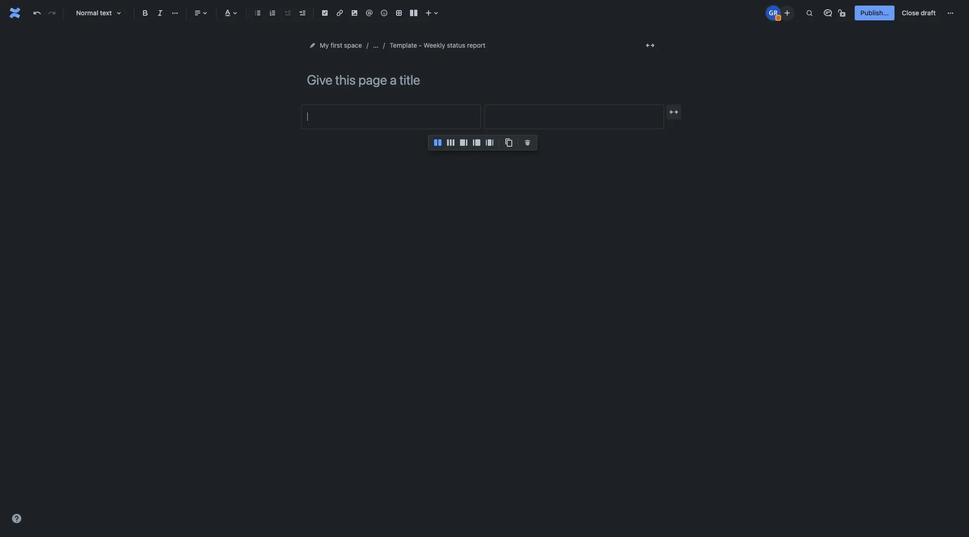 Task type: locate. For each thing, give the bounding box(es) containing it.
help image
[[11, 513, 22, 524]]

publish...
[[861, 9, 889, 17]]

confluence image
[[7, 6, 22, 20]]

remove image
[[522, 137, 533, 148]]

more formatting image
[[169, 7, 181, 19]]

make page full-width image
[[645, 40, 656, 51]]

Main content area, start typing to enter text. text field
[[301, 105, 664, 129]]

bold ⌘b image
[[140, 7, 151, 19]]

three columns image
[[445, 137, 457, 148]]

copy image
[[503, 137, 514, 148]]

outdent ⇧tab image
[[282, 7, 293, 19]]

template
[[390, 41, 417, 49]]

go wide image
[[669, 106, 680, 118]]

confluence image
[[7, 6, 22, 20]]

table image
[[394, 7, 405, 19]]

more image
[[946, 7, 957, 19]]

two columns image
[[432, 137, 444, 148]]

mention image
[[364, 7, 375, 19]]

normal
[[76, 9, 98, 17]]

Give this page a title text field
[[307, 72, 659, 88]]

add image, video, or file image
[[349, 7, 360, 19]]

publish... button
[[855, 6, 895, 20]]

three columns with sidebars image
[[484, 137, 495, 148]]

right sidebar image
[[458, 137, 470, 148]]

normal text button
[[67, 3, 130, 23]]

template - weekly status report
[[390, 41, 486, 49]]

no restrictions image
[[838, 7, 849, 19]]

align left image
[[192, 7, 203, 19]]



Task type: describe. For each thing, give the bounding box(es) containing it.
layouts image
[[408, 7, 420, 19]]

action item image
[[319, 7, 331, 19]]

…
[[373, 41, 379, 49]]

comment icon image
[[823, 7, 834, 19]]

report
[[467, 41, 486, 49]]

left sidebar image
[[471, 137, 482, 148]]

template - weekly status report link
[[390, 40, 486, 51]]

space
[[344, 41, 362, 49]]

redo ⌘⇧z image
[[46, 7, 57, 19]]

numbered list ⌘⇧7 image
[[267, 7, 278, 19]]

close
[[902, 9, 920, 17]]

my first space link
[[320, 40, 362, 51]]

undo ⌘z image
[[31, 7, 43, 19]]

status
[[447, 41, 466, 49]]

greg robinson image
[[767, 6, 781, 20]]

first
[[331, 41, 342, 49]]

emoji image
[[379, 7, 390, 19]]

my first space
[[320, 41, 362, 49]]

indent tab image
[[297, 7, 308, 19]]

-
[[419, 41, 422, 49]]

… button
[[373, 40, 379, 51]]

normal text
[[76, 9, 112, 17]]

move this page image
[[309, 42, 316, 49]]

editor toolbar toolbar
[[429, 135, 537, 160]]

close draft
[[902, 9, 936, 17]]

text
[[100, 9, 112, 17]]

bullet list ⌘⇧8 image
[[252, 7, 263, 19]]

close draft button
[[897, 6, 942, 20]]

weekly
[[424, 41, 445, 49]]

invite to edit image
[[782, 7, 793, 18]]

find and replace image
[[804, 7, 816, 19]]

draft
[[921, 9, 936, 17]]

italic ⌘i image
[[155, 7, 166, 19]]

my
[[320, 41, 329, 49]]

link image
[[334, 7, 345, 19]]



Task type: vqa. For each thing, say whether or not it's contained in the screenshot.
fourth PAGE TITLE ICON from the top of the page
no



